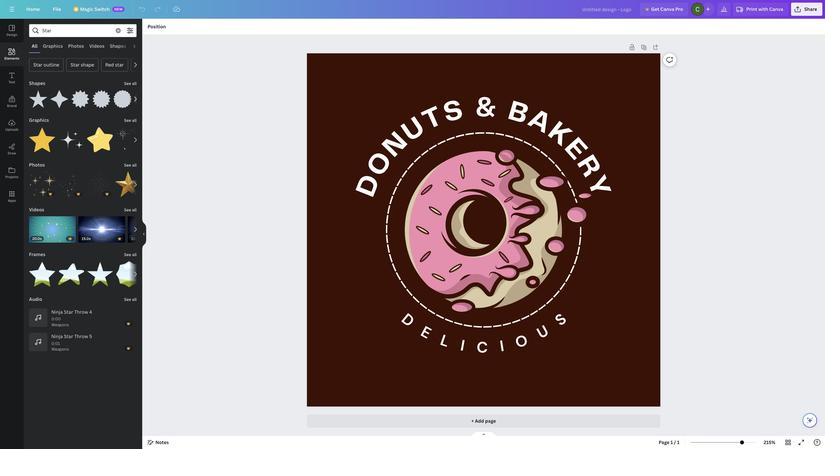 Task type: locate. For each thing, give the bounding box(es) containing it.
group
[[29, 86, 47, 108], [50, 86, 69, 108], [71, 86, 90, 108], [92, 86, 111, 108], [113, 86, 132, 108], [29, 123, 55, 153], [58, 123, 84, 153], [87, 123, 113, 153], [116, 127, 142, 153], [29, 168, 56, 198], [59, 168, 84, 198], [87, 168, 113, 198], [115, 172, 143, 198], [29, 257, 55, 288], [58, 257, 84, 288], [87, 257, 113, 288], [116, 261, 142, 288]]

0 horizontal spatial canva
[[661, 6, 675, 12]]

3 all from the top
[[132, 162, 137, 168]]

1 see all button from the top
[[124, 77, 137, 90]]

d e l
[[397, 310, 452, 352]]

n
[[379, 128, 413, 162]]

shining stars image
[[59, 172, 84, 198], [87, 172, 113, 198]]

star up weapons, 1 seconds 'element'
[[64, 334, 73, 340]]

see all for videos
[[124, 207, 137, 213]]

photos
[[68, 43, 84, 49], [29, 162, 45, 168]]

file button
[[48, 3, 66, 16]]

graphics button
[[40, 40, 66, 52], [28, 114, 50, 127]]

2 weapons from the top
[[51, 347, 69, 352]]

1 horizontal spatial s
[[551, 310, 571, 331]]

215% button
[[759, 438, 781, 448]]

shapes button
[[107, 40, 129, 52], [28, 77, 46, 90]]

1 throw from the top
[[74, 309, 88, 315]]

0 vertical spatial throw
[[74, 309, 88, 315]]

i
[[459, 336, 466, 356], [499, 337, 505, 357]]

1 vertical spatial photos
[[29, 162, 45, 168]]

all for graphics
[[132, 118, 137, 123]]

15.0s group
[[78, 213, 125, 243]]

star left outline
[[33, 62, 42, 68]]

switch
[[95, 6, 110, 12]]

canva
[[661, 6, 675, 12], [770, 6, 784, 12]]

see all down the eight pointed star inflated image
[[124, 297, 137, 303]]

star
[[33, 62, 42, 68], [71, 62, 80, 68], [64, 309, 73, 315], [64, 334, 73, 340]]

6 all from the top
[[132, 297, 137, 303]]

graphics button right "all"
[[40, 40, 66, 52]]

1 see all from the top
[[124, 81, 137, 86]]

0 horizontal spatial audio
[[29, 296, 42, 303]]

4 all from the top
[[132, 207, 137, 213]]

0 vertical spatial photos button
[[66, 40, 87, 52]]

1 horizontal spatial u
[[534, 321, 552, 344]]

shapes up 5-pointed star image
[[29, 80, 45, 86]]

see all down star burst 3 image
[[124, 118, 137, 123]]

4-pointed star image
[[50, 90, 69, 108]]

0 vertical spatial videos button
[[87, 40, 107, 52]]

weapons
[[51, 322, 69, 328], [51, 347, 69, 352]]

star burst 3 image
[[113, 90, 132, 108]]

1 horizontal spatial e
[[560, 134, 592, 165]]

audio button down star frame image
[[28, 293, 43, 306]]

1 vertical spatial weapons
[[51, 347, 69, 352]]

ninja up 0:00
[[51, 309, 63, 315]]

1 horizontal spatial photos button
[[66, 40, 87, 52]]

0 horizontal spatial o
[[363, 148, 398, 181]]

throw for 5
[[74, 334, 88, 340]]

1 all from the top
[[132, 81, 137, 86]]

all for photos
[[132, 162, 137, 168]]

videos button
[[87, 40, 107, 52], [28, 203, 45, 217]]

d for d
[[353, 172, 386, 201]]

weapons for ninja star throw 4
[[51, 322, 69, 328]]

0 horizontal spatial e
[[417, 322, 435, 344]]

1 horizontal spatial canva
[[770, 6, 784, 12]]

page
[[486, 418, 496, 425]]

share
[[805, 6, 818, 12]]

bubble font star image
[[58, 261, 84, 288]]

e
[[560, 134, 592, 165], [417, 322, 435, 344]]

videos
[[89, 43, 105, 49], [29, 207, 44, 213]]

3 see all button from the top
[[124, 159, 137, 172]]

see all up star burst 3 image
[[124, 81, 137, 86]]

0 horizontal spatial audio button
[[28, 293, 43, 306]]

u
[[398, 113, 430, 147], [534, 321, 552, 344]]

all for audio
[[132, 297, 137, 303]]

1 vertical spatial s
[[551, 310, 571, 331]]

0 horizontal spatial i
[[459, 336, 466, 356]]

hide image
[[142, 218, 146, 250]]

o for o u s
[[513, 331, 530, 353]]

1 left /
[[671, 440, 673, 446]]

1 weapons from the top
[[51, 322, 69, 328]]

0:01 weapons
[[51, 341, 69, 352]]

0 horizontal spatial 1
[[671, 440, 673, 446]]

2 see from the top
[[124, 118, 131, 123]]

0 horizontal spatial u
[[398, 113, 430, 147]]

throw left 4
[[74, 309, 88, 315]]

0 horizontal spatial d
[[353, 172, 386, 201]]

five pointed star image
[[87, 261, 113, 288]]

0 horizontal spatial photos button
[[28, 159, 46, 172]]

audio down star frame image
[[29, 296, 42, 303]]

1 vertical spatial graphics
[[29, 117, 49, 123]]

videos down glitter gold star image
[[29, 207, 44, 213]]

home
[[26, 6, 40, 12]]

1 see from the top
[[124, 81, 131, 86]]

see all button
[[124, 77, 137, 90], [124, 114, 137, 127], [124, 159, 137, 172], [124, 203, 137, 217], [124, 248, 137, 261], [124, 293, 137, 306]]

ninja for ninja star throw 5
[[51, 334, 63, 340]]

1 vertical spatial videos
[[29, 207, 44, 213]]

1 horizontal spatial d
[[397, 310, 418, 332]]

0:01
[[51, 341, 60, 347]]

see
[[124, 81, 131, 86], [124, 118, 131, 123], [124, 162, 131, 168], [124, 207, 131, 213], [124, 252, 131, 258], [124, 297, 131, 303]]

weapons down the 0:01
[[51, 347, 69, 352]]

1 canva from the left
[[661, 6, 675, 12]]

star frame image
[[29, 261, 55, 288]]

see all button for audio
[[124, 293, 137, 306]]

uploads button
[[0, 114, 24, 137]]

4 see from the top
[[124, 207, 131, 213]]

ninja up the 0:01
[[51, 334, 63, 340]]

2 ninja from the top
[[51, 334, 63, 340]]

see up star burst 3 image
[[124, 81, 131, 86]]

see all button for videos
[[124, 203, 137, 217]]

3 see all from the top
[[124, 162, 137, 168]]

audio up asterisk
[[131, 43, 145, 49]]

ninja
[[51, 309, 63, 315], [51, 334, 63, 340]]

bright star icon image
[[29, 127, 55, 153]]

5
[[89, 334, 92, 340]]

videos up shape
[[89, 43, 105, 49]]

see up gold star isolated on white image
[[124, 162, 131, 168]]

2 see all from the top
[[124, 118, 137, 123]]

all button
[[29, 40, 40, 52]]

1 horizontal spatial audio button
[[129, 40, 147, 52]]

side panel tab list
[[0, 19, 24, 209]]

photos button down 'bright star icon'
[[28, 159, 46, 172]]

photos button down search elements search field
[[66, 40, 87, 52]]

6 see all from the top
[[124, 297, 137, 303]]

+
[[472, 418, 474, 425]]

6 see from the top
[[124, 297, 131, 303]]

magic
[[80, 6, 93, 12]]

0:00
[[51, 317, 61, 322]]

audio button up asterisk
[[129, 40, 147, 52]]

photos down search elements search field
[[68, 43, 84, 49]]

weapons, 0 seconds element
[[51, 316, 69, 328]]

all up gold star isolated on white image
[[132, 162, 137, 168]]

5 see all button from the top
[[124, 248, 137, 261]]

canva inside get canva pro button
[[661, 6, 675, 12]]

audio button
[[129, 40, 147, 52], [28, 293, 43, 306]]

frames button
[[28, 248, 46, 261]]

videos button up shape
[[87, 40, 107, 52]]

u inside o u s
[[534, 321, 552, 344]]

1 horizontal spatial shapes button
[[107, 40, 129, 52]]

shapes button down star outline button
[[28, 77, 46, 90]]

1 ninja from the top
[[51, 309, 63, 315]]

add
[[475, 418, 484, 425]]

2 see all button from the top
[[124, 114, 137, 127]]

graphics up 'bright star icon'
[[29, 117, 49, 123]]

see all for graphics
[[124, 118, 137, 123]]

0 horizontal spatial videos button
[[28, 203, 45, 217]]

design
[[6, 32, 17, 37]]

notes button
[[145, 438, 172, 448]]

1 vertical spatial throw
[[74, 334, 88, 340]]

all
[[132, 81, 137, 86], [132, 118, 137, 123], [132, 162, 137, 168], [132, 207, 137, 213], [132, 252, 137, 258], [132, 297, 137, 303]]

2 all from the top
[[132, 118, 137, 123]]

s
[[441, 97, 466, 128], [551, 310, 571, 331]]

yellow star image
[[87, 127, 113, 153]]

all up star burst 4 image
[[132, 81, 137, 86]]

0 horizontal spatial videos
[[29, 207, 44, 213]]

red star button
[[101, 58, 128, 72]]

canva left pro
[[661, 6, 675, 12]]

shapes up star
[[110, 43, 126, 49]]

graphics
[[43, 43, 63, 49], [29, 117, 49, 123]]

see down the eight pointed star inflated image
[[124, 297, 131, 303]]

0 vertical spatial d
[[353, 172, 386, 201]]

1 vertical spatial o
[[513, 331, 530, 353]]

see all down 10.0s
[[124, 252, 137, 258]]

eight pointed star inflated image
[[116, 261, 142, 288]]

pro
[[676, 6, 684, 12]]

photos button
[[66, 40, 87, 52], [28, 159, 46, 172]]

star burst 1 image
[[71, 90, 90, 108]]

see for frames
[[124, 252, 131, 258]]

0 vertical spatial weapons
[[51, 322, 69, 328]]

ninja for ninja star throw 4
[[51, 309, 63, 315]]

4
[[89, 309, 92, 315]]

2 1 from the left
[[678, 440, 680, 446]]

page 1 / 1
[[659, 440, 680, 446]]

see all
[[124, 81, 137, 86], [124, 118, 137, 123], [124, 162, 137, 168], [124, 207, 137, 213], [124, 252, 137, 258], [124, 297, 137, 303]]

star left shape
[[71, 62, 80, 68]]

3 see from the top
[[124, 162, 131, 168]]

shining stars image right glitter gold star image
[[59, 172, 84, 198]]

1 vertical spatial e
[[417, 322, 435, 344]]

all for videos
[[132, 207, 137, 213]]

6 see all button from the top
[[124, 293, 137, 306]]

i right c on the bottom
[[499, 337, 505, 357]]

print with canva
[[747, 6, 784, 12]]

1
[[671, 440, 673, 446], [678, 440, 680, 446]]

d inside d e l
[[397, 310, 418, 332]]

1 horizontal spatial 1
[[678, 440, 680, 446]]

1 vertical spatial audio
[[29, 296, 42, 303]]

0 vertical spatial o
[[363, 148, 398, 181]]

4 see all from the top
[[124, 207, 137, 213]]

i right l on the bottom of page
[[459, 336, 466, 356]]

all down the eight pointed star inflated image
[[132, 297, 137, 303]]

0 vertical spatial e
[[560, 134, 592, 165]]

see down 10.0s
[[124, 252, 131, 258]]

20.0s group
[[29, 213, 76, 243]]

20.0s
[[32, 236, 42, 241]]

1 horizontal spatial o
[[513, 331, 530, 353]]

0:00 weapons
[[51, 317, 69, 328]]

see down gold star isolated on white image
[[124, 207, 131, 213]]

5 all from the top
[[132, 252, 137, 258]]

1 horizontal spatial audio
[[131, 43, 145, 49]]

see all for shapes
[[124, 81, 137, 86]]

1 horizontal spatial videos button
[[87, 40, 107, 52]]

shining stars image left gold star isolated on white image
[[87, 172, 113, 198]]

2 canva from the left
[[770, 6, 784, 12]]

0 vertical spatial audio button
[[129, 40, 147, 52]]

see all down gold star isolated on white image
[[124, 207, 137, 213]]

see all up gold star isolated on white image
[[124, 162, 137, 168]]

1 vertical spatial u
[[534, 321, 552, 344]]

1 vertical spatial d
[[397, 310, 418, 332]]

all up 10.0s group
[[132, 207, 137, 213]]

0 horizontal spatial shining stars image
[[59, 172, 84, 198]]

all for frames
[[132, 252, 137, 258]]

1 vertical spatial shapes
[[29, 80, 45, 86]]

4 see all button from the top
[[124, 203, 137, 217]]

1 1 from the left
[[671, 440, 673, 446]]

0 vertical spatial ninja
[[51, 309, 63, 315]]

star inside button
[[71, 62, 80, 68]]

photos up glitter gold star image
[[29, 162, 45, 168]]

frames
[[29, 251, 45, 258]]

l
[[438, 331, 452, 352]]

1 right /
[[678, 440, 680, 446]]

see for photos
[[124, 162, 131, 168]]

1 horizontal spatial shining stars image
[[87, 172, 113, 198]]

see down star burst 3 image
[[124, 118, 131, 123]]

shapes
[[110, 43, 126, 49], [29, 80, 45, 86]]

2 shining stars image from the left
[[87, 172, 113, 198]]

1 vertical spatial shapes button
[[28, 77, 46, 90]]

weapons down 0:00
[[51, 322, 69, 328]]

0 horizontal spatial shapes button
[[28, 77, 46, 90]]

1 vertical spatial ninja
[[51, 334, 63, 340]]

0 vertical spatial graphics
[[43, 43, 63, 49]]

see all button for photos
[[124, 159, 137, 172]]

see for graphics
[[124, 118, 131, 123]]

0 vertical spatial s
[[441, 97, 466, 128]]

graphics right "all"
[[43, 43, 63, 49]]

throw left 5 at the bottom of page
[[74, 334, 88, 340]]

graphics button down 5-pointed star image
[[28, 114, 50, 127]]

star inside button
[[33, 62, 42, 68]]

ninja star throw 4
[[51, 309, 92, 315]]

10.0s group
[[128, 217, 174, 243]]

shapes button up star
[[107, 40, 129, 52]]

all down 10.0s
[[132, 252, 137, 258]]

b
[[506, 98, 532, 129]]

0 vertical spatial photos
[[68, 43, 84, 49]]

0 vertical spatial videos
[[89, 43, 105, 49]]

see all button for shapes
[[124, 77, 137, 90]]

5 see from the top
[[124, 252, 131, 258]]

5 see all from the top
[[124, 252, 137, 258]]

canva right with
[[770, 6, 784, 12]]

elements
[[4, 56, 19, 61]]

1 horizontal spatial shapes
[[110, 43, 126, 49]]

o
[[363, 148, 398, 181], [513, 331, 530, 353]]

all down star burst 4 image
[[132, 118, 137, 123]]

videos button down glitter gold star image
[[28, 203, 45, 217]]

d
[[353, 172, 386, 201], [397, 310, 418, 332]]

o inside o u s
[[513, 331, 530, 353]]

canva inside print with canva dropdown button
[[770, 6, 784, 12]]

brand button
[[0, 90, 24, 114]]

see all button for graphics
[[124, 114, 137, 127]]

draw button
[[0, 137, 24, 161]]

2 throw from the top
[[74, 334, 88, 340]]



Task type: vqa. For each thing, say whether or not it's contained in the screenshot.
Work
no



Task type: describe. For each thing, give the bounding box(es) containing it.
see all for frames
[[124, 252, 137, 258]]

see for videos
[[124, 207, 131, 213]]

elements button
[[0, 43, 24, 66]]

print
[[747, 6, 758, 12]]

see all for audio
[[124, 297, 137, 303]]

o u s
[[513, 310, 571, 353]]

see for shapes
[[124, 81, 131, 86]]

0 horizontal spatial s
[[441, 97, 466, 128]]

design button
[[0, 19, 24, 43]]

shape
[[81, 62, 94, 68]]

text
[[9, 80, 15, 84]]

15.0s
[[82, 236, 91, 241]]

magic switch
[[80, 6, 110, 12]]

215%
[[764, 440, 776, 446]]

y
[[582, 173, 615, 201]]

0 horizontal spatial photos
[[29, 162, 45, 168]]

star shape button
[[66, 58, 98, 72]]

position button
[[145, 21, 169, 32]]

glitter gold star image
[[29, 172, 56, 198]]

get
[[652, 6, 660, 12]]

1 vertical spatial audio button
[[28, 293, 43, 306]]

get canva pro button
[[641, 3, 689, 16]]

apps button
[[0, 185, 24, 209]]

home link
[[21, 3, 45, 16]]

red star
[[105, 62, 124, 68]]

text button
[[0, 66, 24, 90]]

1 horizontal spatial videos
[[89, 43, 105, 49]]

brand
[[7, 103, 17, 108]]

c
[[477, 338, 488, 358]]

apps
[[8, 198, 16, 203]]

weapons, 1 seconds element
[[51, 341, 69, 353]]

projects button
[[0, 161, 24, 185]]

weapons for ninja star throw 5
[[51, 347, 69, 352]]

all for shapes
[[132, 81, 137, 86]]

all
[[32, 43, 38, 49]]

10.0s
[[131, 236, 140, 241]]

1 horizontal spatial photos
[[68, 43, 84, 49]]

0 vertical spatial shapes button
[[107, 40, 129, 52]]

star outline
[[33, 62, 59, 68]]

0 vertical spatial u
[[398, 113, 430, 147]]

position
[[148, 23, 166, 30]]

new
[[114, 7, 123, 12]]

notes
[[156, 440, 169, 446]]

page
[[659, 440, 670, 446]]

gold star isolated on white image
[[115, 172, 143, 198]]

1 horizontal spatial i
[[499, 337, 505, 357]]

1 vertical spatial photos button
[[28, 159, 46, 172]]

asterisk button
[[131, 58, 157, 72]]

s inside o u s
[[551, 310, 571, 331]]

+ add page button
[[307, 415, 661, 428]]

print with canva button
[[734, 3, 789, 16]]

red
[[105, 62, 114, 68]]

see for audio
[[124, 297, 131, 303]]

star shape
[[71, 62, 94, 68]]

t
[[420, 103, 448, 135]]

outline
[[44, 62, 59, 68]]

o for o
[[363, 148, 398, 181]]

0 vertical spatial graphics button
[[40, 40, 66, 52]]

throw for 4
[[74, 309, 88, 315]]

1 shining stars image from the left
[[59, 172, 84, 198]]

file
[[53, 6, 61, 12]]

star burst 2 image
[[92, 90, 111, 108]]

0 vertical spatial shapes
[[110, 43, 126, 49]]

a
[[524, 105, 556, 139]]

star burst 4 image
[[134, 90, 153, 108]]

share button
[[792, 3, 823, 16]]

e inside d e l
[[417, 322, 435, 344]]

ninja star throw 5
[[51, 334, 92, 340]]

asterisk
[[135, 62, 153, 68]]

draw
[[8, 151, 16, 156]]

canva assistant image
[[807, 417, 814, 425]]

with
[[759, 6, 769, 12]]

star outline button
[[29, 58, 64, 72]]

k
[[544, 118, 576, 152]]

get canva pro
[[652, 6, 684, 12]]

/
[[675, 440, 676, 446]]

5-pointed star image
[[29, 90, 47, 108]]

uploads
[[5, 127, 19, 132]]

show pages image
[[468, 432, 500, 437]]

+ add page
[[472, 418, 496, 425]]

r
[[572, 152, 605, 182]]

Search elements search field
[[42, 24, 112, 37]]

see all button for frames
[[124, 248, 137, 261]]

star up weapons, 0 seconds 'element'
[[64, 309, 73, 315]]

d for d e l
[[397, 310, 418, 332]]

Design title text field
[[577, 3, 638, 16]]

star
[[115, 62, 124, 68]]

0 horizontal spatial shapes
[[29, 80, 45, 86]]

0 vertical spatial audio
[[131, 43, 145, 49]]

&
[[476, 95, 497, 122]]

1 vertical spatial videos button
[[28, 203, 45, 217]]

projects
[[5, 175, 18, 179]]

see all for photos
[[124, 162, 137, 168]]

1 vertical spatial graphics button
[[28, 114, 50, 127]]

main menu bar
[[0, 0, 826, 19]]



